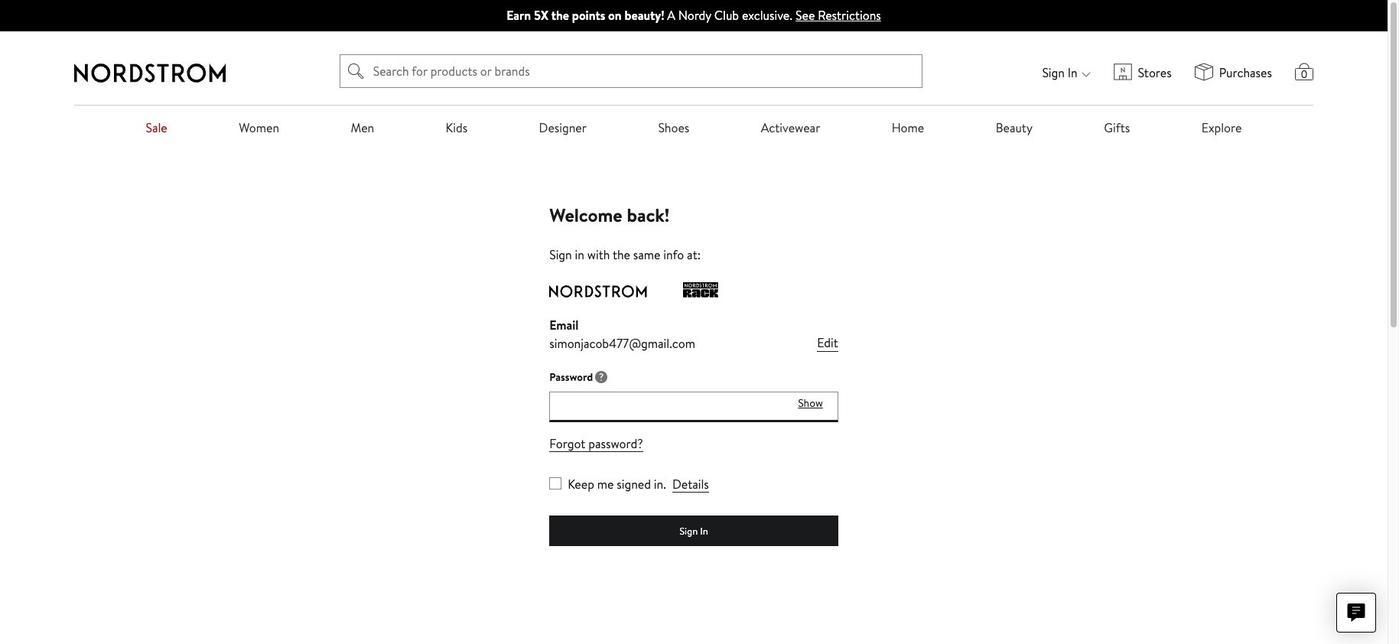 Task type: describe. For each thing, give the bounding box(es) containing it.
Search for products or brands search field
[[368, 55, 922, 87]]

live chat image
[[1348, 604, 1366, 622]]

large search image
[[348, 62, 364, 80]]



Task type: locate. For each thing, give the bounding box(es) containing it.
Search search field
[[340, 54, 923, 88]]

nordstrom logo element
[[74, 63, 226, 82]]

None password field
[[550, 392, 838, 423]]



